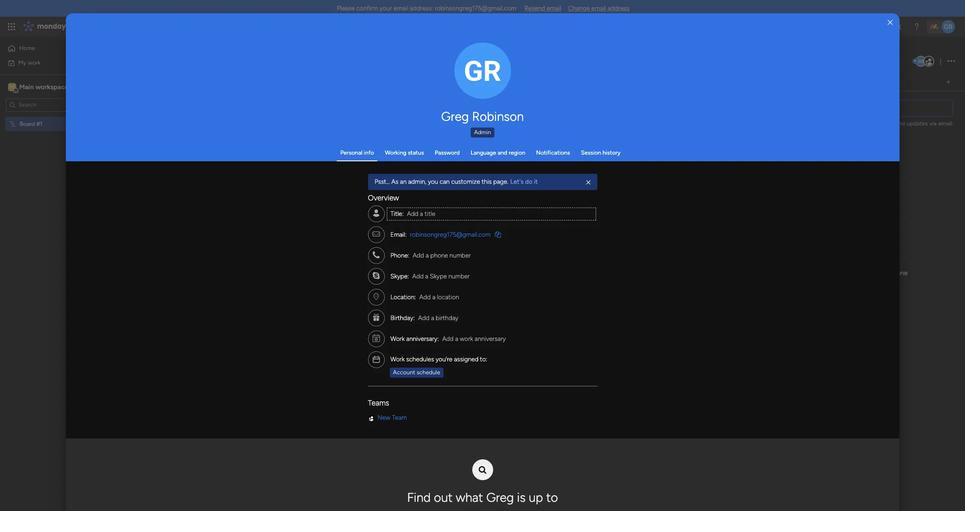 Task type: vqa. For each thing, say whether or not it's contained in the screenshot.
Phone: Add a phone number's number
yes



Task type: locate. For each thing, give the bounding box(es) containing it.
work for work schedules you're assigned to:
[[391, 356, 405, 363]]

add for add a title
[[407, 210, 418, 218]]

do
[[525, 178, 533, 186]]

1 horizontal spatial to
[[546, 490, 558, 505]]

a up assigned
[[455, 335, 458, 343]]

find
[[407, 490, 431, 505]]

admin,
[[408, 178, 427, 186]]

0 horizontal spatial work
[[28, 59, 40, 66]]

work down birthday:
[[391, 335, 405, 343]]

search everything image
[[894, 23, 903, 31]]

work up assigned
[[460, 335, 473, 343]]

shareable
[[595, 40, 623, 48]]

let's
[[511, 178, 524, 186]]

number right 'skype'
[[449, 273, 470, 280]]

and
[[498, 149, 507, 156]]

1 horizontal spatial greg
[[486, 490, 514, 505]]

be the first one to update about progress, mention someone
[[728, 269, 908, 277]]

session history
[[581, 149, 621, 156]]

robinsongreg175@gmail.com up phone
[[410, 231, 491, 239]]

my work
[[18, 59, 40, 66]]

a left 'skype'
[[425, 273, 428, 280]]

on
[[541, 40, 548, 48]]

email left address
[[592, 5, 606, 12]]

0 vertical spatial greg
[[441, 109, 469, 124]]

work inside button
[[28, 59, 40, 66]]

1 horizontal spatial email
[[547, 5, 562, 12]]

0 horizontal spatial greg robinson image
[[916, 56, 927, 67]]

teams button
[[368, 399, 389, 408]]

work right my
[[28, 59, 40, 66]]

first
[[748, 269, 760, 277]]

teams
[[368, 399, 389, 408]]

number right phone
[[450, 252, 471, 259]]

progress,
[[825, 269, 852, 277]]

is right board
[[483, 40, 488, 48]]

0 vertical spatial to
[[510, 40, 516, 48]]

2 horizontal spatial email
[[592, 5, 606, 12]]

1 horizontal spatial the
[[737, 269, 747, 277]]

address
[[608, 5, 630, 12]]

a left title
[[420, 210, 423, 218]]

#1
[[36, 120, 42, 127]]

a left phone
[[426, 252, 429, 259]]

to right visible
[[510, 40, 516, 48]]

greg robinson image down help icon
[[916, 56, 927, 67]]

0 vertical spatial change
[[568, 5, 590, 12]]

to
[[510, 40, 516, 48], [775, 269, 781, 277], [546, 490, 558, 505]]

a for phone
[[426, 252, 429, 259]]

number for phone: add a phone number
[[450, 252, 471, 259]]

workspace
[[35, 83, 68, 91]]

1 vertical spatial change
[[465, 75, 484, 82]]

email for change email address
[[592, 5, 606, 12]]

skype
[[430, 273, 447, 280]]

main workspace
[[19, 83, 68, 91]]

account schedule
[[393, 369, 440, 376]]

add right phone:
[[413, 252, 424, 259]]

confirm
[[356, 5, 378, 12]]

1 vertical spatial is
[[517, 490, 526, 505]]

1 vertical spatial the
[[737, 269, 747, 277]]

robinsongreg175@gmail.com
[[435, 5, 517, 12], [410, 231, 491, 239]]

option
[[0, 116, 106, 118]]

to right one
[[775, 269, 781, 277]]

new team image
[[924, 56, 934, 67]]

2 email from the left
[[547, 5, 562, 12]]

the
[[550, 40, 560, 48], [737, 269, 747, 277]]

0 horizontal spatial to
[[510, 40, 516, 48]]

0 vertical spatial work
[[391, 335, 405, 343]]

None field
[[681, 56, 911, 67]]

add right title:
[[407, 210, 418, 218]]

1 vertical spatial work
[[391, 356, 405, 363]]

1 vertical spatial greg
[[486, 490, 514, 505]]

notifications
[[536, 149, 570, 156]]

copied! image
[[495, 231, 501, 238]]

is left up
[[517, 490, 526, 505]]

1 vertical spatial work
[[28, 59, 40, 66]]

one
[[762, 269, 773, 277]]

1 horizontal spatial work
[[67, 22, 82, 31]]

greg robinson image
[[942, 20, 955, 33], [916, 56, 927, 67]]

you
[[428, 178, 438, 186]]

help image
[[913, 23, 921, 31]]

0 vertical spatial robinsongreg175@gmail.com
[[435, 5, 517, 12]]

working status
[[385, 149, 424, 156]]

language
[[471, 149, 496, 156]]

is
[[483, 40, 488, 48], [517, 490, 526, 505]]

the right on in the top of the page
[[550, 40, 560, 48]]

to right up
[[546, 490, 558, 505]]

board
[[20, 120, 35, 127]]

phone:
[[391, 252, 409, 259]]

the right the be
[[737, 269, 747, 277]]

language and region link
[[471, 149, 525, 156]]

work right monday
[[67, 22, 82, 31]]

session history link
[[581, 149, 621, 156]]

find out what greg is up to
[[407, 490, 558, 505]]

skype:
[[391, 273, 409, 280]]

hide
[[430, 115, 442, 122]]

this
[[482, 178, 492, 186]]

0 vertical spatial number
[[450, 252, 471, 259]]

a right with
[[590, 40, 593, 48]]

1 horizontal spatial change
[[568, 5, 590, 12]]

work
[[67, 22, 82, 31], [28, 59, 40, 66], [460, 335, 473, 343]]

0 vertical spatial work
[[67, 22, 82, 31]]

2 horizontal spatial to
[[775, 269, 781, 277]]

add right the skype:
[[412, 273, 424, 280]]

be
[[728, 269, 735, 277]]

language and region
[[471, 149, 525, 156]]

anniversary:
[[406, 335, 439, 343]]

a left birthday
[[431, 314, 434, 322]]

email right your
[[394, 5, 408, 12]]

my
[[18, 59, 26, 66]]

1 horizontal spatial greg robinson image
[[942, 20, 955, 33]]

1 vertical spatial to
[[775, 269, 781, 277]]

location: add a location
[[391, 294, 459, 301]]

number
[[450, 252, 471, 259], [449, 273, 470, 280]]

to for visible
[[510, 40, 516, 48]]

1 email from the left
[[394, 5, 408, 12]]

3 email from the left
[[592, 5, 606, 12]]

0 horizontal spatial email
[[394, 5, 408, 12]]

add down location: add a location
[[418, 314, 430, 322]]

change for change profile picture
[[465, 75, 484, 82]]

1 work from the top
[[391, 335, 405, 343]]

0 horizontal spatial is
[[483, 40, 488, 48]]

m
[[10, 83, 15, 90]]

a left location at left
[[432, 294, 436, 301]]

workspace selection element
[[8, 82, 70, 93]]

birthday: add a birthday
[[391, 314, 459, 322]]

add for add a birthday
[[418, 314, 430, 322]]

0 horizontal spatial the
[[550, 40, 560, 48]]

change up with
[[568, 5, 590, 12]]

add
[[407, 210, 418, 218], [413, 252, 424, 259], [412, 273, 424, 280], [419, 294, 431, 301], [418, 314, 430, 322], [442, 335, 454, 343]]

please confirm your email address: robinsongreg175@gmail.com
[[337, 5, 517, 12]]

0 horizontal spatial greg
[[441, 109, 469, 124]]

page.
[[493, 178, 508, 186]]

schedule
[[417, 369, 440, 376]]

to for one
[[775, 269, 781, 277]]

customize
[[451, 178, 480, 186]]

new team button
[[368, 413, 597, 426]]

a for title
[[420, 210, 423, 218]]

resend
[[524, 5, 545, 12]]

change up picture
[[465, 75, 484, 82]]

info
[[364, 149, 374, 156]]

select product image
[[8, 23, 16, 31]]

search image
[[479, 467, 487, 473]]

work up account
[[391, 356, 405, 363]]

change profile picture
[[465, 75, 501, 89]]

0 horizontal spatial change
[[465, 75, 484, 82]]

1 vertical spatial number
[[449, 273, 470, 280]]

greg robinson image right help icon
[[942, 20, 955, 33]]

dapulse x slim image
[[586, 179, 591, 186]]

write updates via email:
[[891, 120, 954, 127]]

email right resend
[[547, 5, 562, 12]]

workspace image
[[8, 82, 16, 92]]

add up birthday: add a birthday
[[419, 294, 431, 301]]

account
[[393, 369, 415, 376]]

you're
[[436, 356, 453, 363]]

up
[[529, 490, 543, 505]]

change inside change profile picture
[[465, 75, 484, 82]]

it
[[534, 178, 538, 186]]

robinsongreg175@gmail.com up board
[[435, 5, 517, 12]]

2 horizontal spatial work
[[460, 335, 473, 343]]

2 work from the top
[[391, 356, 405, 363]]

1 vertical spatial greg robinson image
[[916, 56, 927, 67]]

email
[[394, 5, 408, 12], [547, 5, 562, 12], [592, 5, 606, 12]]



Task type: describe. For each thing, give the bounding box(es) containing it.
title: add a title
[[391, 210, 435, 218]]

assigned
[[454, 356, 479, 363]]

skype: add a skype number
[[391, 273, 470, 280]]

home button
[[5, 42, 90, 55]]

add for add a location
[[419, 294, 431, 301]]

profile
[[485, 75, 501, 82]]

add for add a skype number
[[412, 273, 424, 280]]

robinson
[[472, 109, 524, 124]]

your
[[380, 5, 392, 12]]

email:
[[391, 231, 407, 239]]

web
[[561, 40, 574, 48]]

mention
[[854, 269, 879, 277]]

2 vertical spatial work
[[460, 335, 473, 343]]

add for add a phone number
[[413, 252, 424, 259]]

session
[[581, 149, 601, 156]]

work schedules you're assigned to:
[[391, 356, 487, 363]]

a for location
[[432, 294, 436, 301]]

personal info link
[[340, 149, 374, 156]]

resend email
[[524, 5, 562, 12]]

phone
[[430, 252, 448, 259]]

update
[[783, 269, 804, 277]]

via
[[930, 120, 937, 127]]

password link
[[435, 149, 460, 156]]

work for work anniversary: add a work anniversary
[[391, 335, 405, 343]]

birthday
[[436, 314, 459, 322]]

new
[[378, 414, 391, 422]]

write
[[891, 120, 906, 127]]

a for birthday
[[431, 314, 434, 322]]

0 vertical spatial the
[[550, 40, 560, 48]]

1 horizontal spatial is
[[517, 490, 526, 505]]

email for resend email
[[547, 5, 562, 12]]

schedules
[[406, 356, 434, 363]]

as
[[391, 178, 399, 186]]

psst... as an admin, you can customize this page. let's do it
[[375, 178, 538, 186]]

someone
[[880, 269, 908, 277]]

team
[[392, 414, 407, 422]]

management
[[84, 22, 130, 31]]

home
[[19, 45, 35, 52]]

board #1
[[20, 120, 42, 127]]

add down birthday
[[442, 335, 454, 343]]

to:
[[480, 356, 487, 363]]

working
[[385, 149, 407, 156]]

new team image
[[368, 415, 374, 422]]

with
[[576, 40, 588, 48]]

close image
[[888, 19, 893, 26]]

number for skype: add a skype number
[[449, 273, 470, 280]]

greg robinson button
[[368, 109, 597, 124]]

about
[[806, 269, 823, 277]]

notifications link
[[536, 149, 570, 156]]

birthday:
[[391, 314, 415, 322]]

anyone
[[518, 40, 539, 48]]

visible
[[490, 40, 508, 48]]

history
[[603, 149, 621, 156]]

what
[[456, 490, 483, 505]]

address:
[[410, 5, 433, 12]]

2 vertical spatial to
[[546, 490, 558, 505]]

monday
[[37, 22, 66, 31]]

location
[[437, 294, 459, 301]]

anniversary
[[475, 335, 506, 343]]

admin
[[474, 129, 491, 136]]

personal
[[340, 149, 363, 156]]

picture
[[474, 82, 491, 89]]

work for monday
[[67, 22, 82, 31]]

greg robinson
[[441, 109, 524, 124]]

email:
[[938, 120, 954, 127]]

link
[[625, 40, 634, 48]]

work anniversary: add a work anniversary
[[391, 335, 506, 343]]

please
[[337, 5, 355, 12]]

change for change email address
[[568, 5, 590, 12]]

password
[[435, 149, 460, 156]]

0 vertical spatial is
[[483, 40, 488, 48]]

change profile picture button
[[455, 43, 511, 99]]

change email address link
[[568, 5, 630, 12]]

psst...
[[375, 178, 390, 186]]

new team
[[378, 414, 407, 422]]

work for my
[[28, 59, 40, 66]]

1 vertical spatial robinsongreg175@gmail.com
[[410, 231, 491, 239]]

main
[[19, 83, 34, 91]]

board
[[464, 40, 482, 48]]

personal info
[[340, 149, 374, 156]]

Search in workspace field
[[18, 100, 70, 110]]

resend email link
[[524, 5, 562, 12]]

title:
[[391, 210, 404, 218]]

change email address
[[568, 5, 630, 12]]

a for skype
[[425, 273, 428, 280]]

0 vertical spatial greg robinson image
[[942, 20, 955, 33]]

add view image
[[947, 79, 950, 85]]

out
[[434, 490, 453, 505]]

this  board is visible to anyone on the web with a shareable link
[[451, 40, 634, 48]]

board #1 list box
[[0, 115, 106, 244]]

can
[[440, 178, 450, 186]]

account schedule button
[[390, 368, 444, 378]]

title
[[425, 210, 435, 218]]

my work button
[[5, 56, 90, 69]]

hide button
[[417, 112, 447, 125]]

no results image
[[496, 180, 592, 264]]



